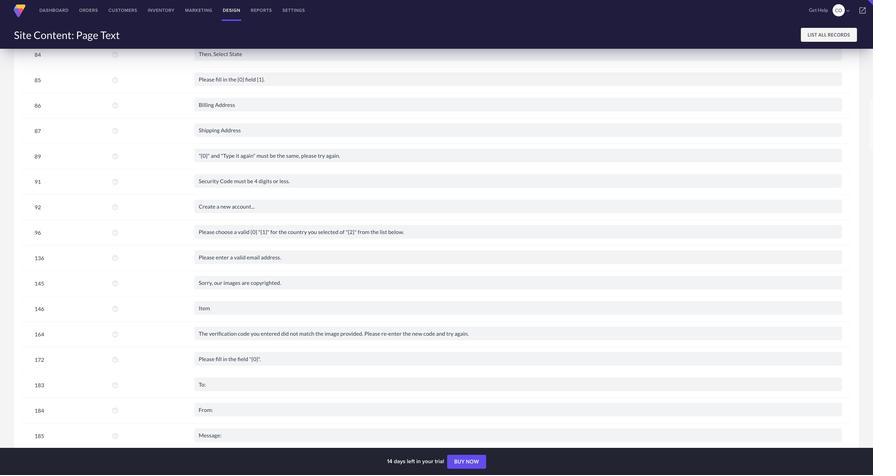 Task type: vqa. For each thing, say whether or not it's contained in the screenshot.
172
yes



Task type: describe. For each thing, give the bounding box(es) containing it.
inventory
[[148, 7, 175, 14]]

145
[[35, 280, 44, 287]]

co
[[836, 7, 843, 13]]

site content: page text
[[14, 29, 120, 41]]

buy
[[455, 460, 465, 465]]

help
[[819, 7, 829, 13]]

help_outline for 184
[[112, 408, 119, 415]]

help_outline for 89
[[112, 153, 119, 160]]

list
[[809, 32, 818, 38]]

co 
[[836, 7, 852, 14]]

help_outline for 83
[[112, 26, 119, 33]]

list all records link
[[802, 28, 858, 42]]

136
[[35, 255, 44, 261]]

orders
[[79, 7, 98, 14]]

164
[[35, 331, 44, 338]]

help_outline for 85
[[112, 77, 119, 84]]

146
[[35, 306, 44, 312]]

content:
[[34, 29, 74, 41]]

site
[[14, 29, 32, 41]]

help_outline for 136
[[112, 255, 119, 262]]

in
[[417, 458, 421, 466]]

design
[[223, 7, 241, 14]]

185
[[35, 433, 44, 440]]

help_outline for 185
[[112, 433, 119, 440]]

14 days left in your trial
[[387, 458, 446, 466]]

your
[[423, 458, 434, 466]]

records
[[829, 32, 851, 38]]

help_outline for 91
[[112, 178, 119, 185]]

91
[[35, 178, 41, 185]]

87
[[35, 128, 41, 134]]

183
[[35, 382, 44, 389]]

help_outline for 164
[[112, 331, 119, 338]]

buy now
[[455, 460, 480, 465]]

help_outline for 145
[[112, 280, 119, 287]]

get
[[810, 7, 818, 13]]

list all records
[[809, 32, 851, 38]]

help_outline for 146
[[112, 306, 119, 313]]

page
[[76, 29, 98, 41]]

days
[[394, 458, 406, 466]]

14
[[387, 458, 393, 466]]

help_outline for 183
[[112, 382, 119, 389]]

172
[[35, 357, 44, 363]]

help_outline for 87
[[112, 128, 119, 134]]

customers
[[109, 7, 137, 14]]



Task type: locate. For each thing, give the bounding box(es) containing it.

[[859, 6, 868, 15]]

dashboard link
[[34, 0, 74, 21]]

dashboard
[[39, 7, 69, 14]]

18 help_outline from the top
[[112, 433, 119, 440]]

80
[[35, 0, 41, 7]]

trial
[[435, 458, 445, 466]]

86
[[35, 102, 41, 109]]

96
[[35, 229, 41, 236]]

85
[[35, 77, 41, 83]]

text
[[100, 29, 120, 41]]

buy now link
[[448, 456, 487, 470]]

13 help_outline from the top
[[112, 306, 119, 313]]


[[846, 8, 852, 14]]

all
[[819, 32, 828, 38]]

help_outline for 92
[[112, 204, 119, 211]]

9 help_outline from the top
[[112, 204, 119, 211]]

settings
[[283, 7, 305, 14]]

16 help_outline from the top
[[112, 382, 119, 389]]

2 help_outline from the top
[[112, 26, 119, 33]]

help_outline for 86
[[112, 102, 119, 109]]

12 help_outline from the top
[[112, 280, 119, 287]]

17 help_outline from the top
[[112, 408, 119, 415]]

184
[[35, 408, 44, 414]]

8 help_outline from the top
[[112, 178, 119, 185]]

4 help_outline from the top
[[112, 77, 119, 84]]

14 help_outline from the top
[[112, 331, 119, 338]]

help_outline for 172
[[112, 357, 119, 364]]

7 help_outline from the top
[[112, 153, 119, 160]]

6 help_outline from the top
[[112, 128, 119, 134]]

reports
[[251, 7, 272, 14]]

84
[[35, 51, 41, 58]]

None text field
[[195, 98, 843, 111], [195, 200, 843, 213], [195, 353, 843, 366], [195, 378, 843, 392], [195, 403, 843, 417], [195, 429, 843, 443], [195, 98, 843, 111], [195, 200, 843, 213], [195, 353, 843, 366], [195, 378, 843, 392], [195, 403, 843, 417], [195, 429, 843, 443]]

get help
[[810, 7, 829, 13]]

10 help_outline from the top
[[112, 229, 119, 236]]

None text field
[[195, 47, 843, 61], [195, 72, 843, 86], [195, 123, 843, 137], [195, 149, 843, 162], [195, 174, 843, 188], [195, 225, 843, 239], [195, 251, 843, 264], [195, 276, 843, 290], [195, 302, 843, 315], [195, 327, 843, 341], [195, 47, 843, 61], [195, 72, 843, 86], [195, 123, 843, 137], [195, 149, 843, 162], [195, 174, 843, 188], [195, 225, 843, 239], [195, 251, 843, 264], [195, 276, 843, 290], [195, 302, 843, 315], [195, 327, 843, 341]]

 link
[[853, 0, 874, 21]]

83
[[35, 26, 41, 32]]

15 help_outline from the top
[[112, 357, 119, 364]]

1 help_outline from the top
[[112, 0, 119, 7]]

help_outline for 96
[[112, 229, 119, 236]]

help_outline for 80
[[112, 0, 119, 7]]

89
[[35, 153, 41, 160]]

now
[[466, 460, 480, 465]]

92
[[35, 204, 41, 211]]

help_outline for 84
[[112, 51, 119, 58]]

3 help_outline from the top
[[112, 51, 119, 58]]

marketing
[[185, 7, 213, 14]]

11 help_outline from the top
[[112, 255, 119, 262]]

left
[[407, 458, 415, 466]]

5 help_outline from the top
[[112, 102, 119, 109]]

help_outline
[[112, 0, 119, 7], [112, 26, 119, 33], [112, 51, 119, 58], [112, 77, 119, 84], [112, 102, 119, 109], [112, 128, 119, 134], [112, 153, 119, 160], [112, 178, 119, 185], [112, 204, 119, 211], [112, 229, 119, 236], [112, 255, 119, 262], [112, 280, 119, 287], [112, 306, 119, 313], [112, 331, 119, 338], [112, 357, 119, 364], [112, 382, 119, 389], [112, 408, 119, 415], [112, 433, 119, 440]]



